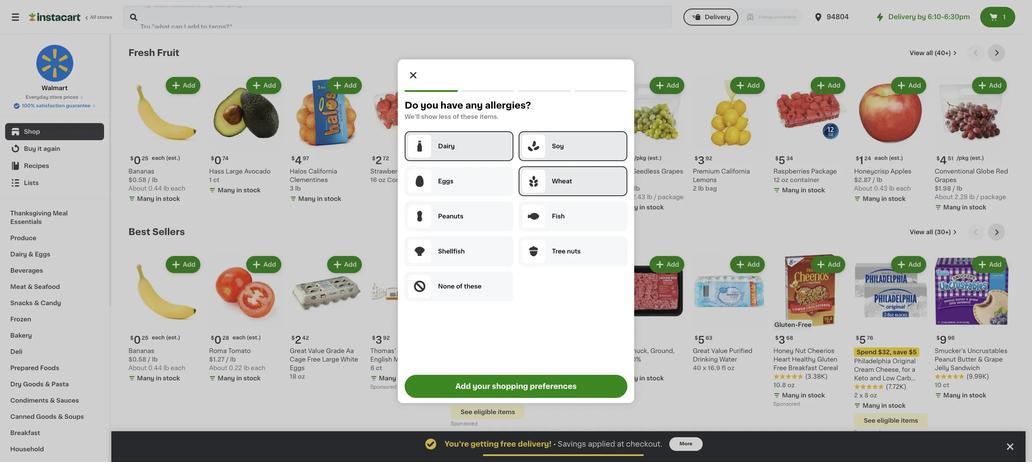 Task type: vqa. For each thing, say whether or not it's contained in the screenshot.
fl
yes



Task type: locate. For each thing, give the bounding box(es) containing it.
about inside sun harvest seedless red grapes $2.18 / lb about 2.4 lb / package
[[532, 195, 550, 201]]

each
[[152, 156, 165, 161], [875, 156, 888, 161], [455, 177, 470, 183], [171, 186, 185, 192], [896, 186, 911, 192], [152, 336, 165, 341], [232, 336, 246, 341], [171, 366, 185, 372], [251, 366, 266, 372]]

(est.) inside the $4.81 per package (estimated) element
[[648, 156, 662, 161]]

(est.) inside $5.23 per package (estimated) element
[[567, 156, 582, 161]]

$32,
[[878, 350, 892, 356]]

$0.25 each (estimated) element for each (est.)
[[128, 332, 202, 347]]

3 4 from the left
[[940, 156, 947, 166]]

2 each (est.) from the left
[[875, 156, 903, 161]]

x inside 'great value purified drinking water 40 x 16.9 fl oz'
[[703, 366, 706, 372]]

1 vertical spatial these
[[464, 284, 482, 290]]

$ 2 42
[[291, 336, 309, 345]]

1 horizontal spatial red
[[996, 169, 1008, 175]]

see eligible items button
[[451, 405, 525, 420], [854, 414, 928, 428]]

2 /pkg from the left
[[634, 156, 646, 161]]

strawberries 16 oz container
[[370, 169, 418, 183]]

savings
[[558, 442, 586, 448]]

0 horizontal spatial x
[[457, 384, 460, 390]]

container
[[387, 177, 418, 183]]

$ inside $ 0 25 each (est.)
[[130, 336, 134, 341]]

1 package from the left
[[573, 195, 599, 201]]

great value purified drinking water 40 x 16.9 fl oz
[[693, 348, 752, 372]]

cheese,
[[876, 367, 900, 373]]

2 view from the top
[[910, 230, 925, 236]]

each (est.) inside $1.24 each (estimated) element
[[875, 156, 903, 161]]

original inside thomas' original english muffins 6 ct
[[398, 348, 421, 354]]

1 horizontal spatial original
[[892, 359, 916, 365]]

2 $1.98 from the left
[[935, 186, 951, 192]]

prepared
[[10, 366, 39, 372]]

5 for $ 5 34
[[779, 156, 785, 166]]

all inside 'popup button'
[[926, 50, 933, 56]]

$1.98 inside green seedless grapes bag $1.98 / lb about 2.43 lb / package many in stock
[[612, 186, 629, 192]]

service type group
[[683, 9, 803, 26]]

0 horizontal spatial red
[[532, 177, 544, 183]]

snacks
[[10, 301, 33, 307]]

all inside popup button
[[926, 230, 933, 236]]

/pkg (est.) for $ 4 81
[[634, 156, 662, 161]]

1 horizontal spatial breakfast
[[788, 366, 817, 372]]

2 bananas $0.58 / lb about 0.44 lb each from the top
[[128, 348, 185, 372]]

ct
[[213, 177, 219, 183], [376, 366, 382, 372], [539, 374, 546, 380], [943, 383, 949, 389]]

items down shopping
[[498, 410, 515, 416]]

$
[[130, 156, 134, 162], [211, 156, 214, 162], [372, 156, 375, 162], [533, 156, 537, 162], [695, 156, 698, 162], [856, 156, 859, 162], [291, 156, 295, 162], [453, 156, 456, 162], [614, 156, 617, 162], [775, 156, 779, 162], [936, 156, 940, 162], [130, 336, 134, 341], [211, 336, 214, 341], [372, 336, 375, 341], [695, 336, 698, 341], [856, 336, 859, 341], [291, 336, 295, 341], [775, 336, 779, 341], [936, 336, 940, 341]]

/pkg for $ 4 81
[[634, 156, 646, 161]]

oz
[[378, 177, 386, 183], [781, 177, 788, 183], [727, 366, 734, 372], [298, 374, 305, 380], [788, 383, 795, 389], [476, 384, 483, 390], [870, 393, 877, 399]]

all stores
[[90, 15, 112, 20]]

2 bananas from the top
[[128, 348, 154, 354]]

1 horizontal spatial package
[[658, 195, 684, 201]]

product group
[[128, 75, 202, 205], [209, 75, 283, 197], [290, 75, 363, 205], [370, 75, 444, 185], [451, 75, 525, 197], [532, 75, 605, 214], [612, 75, 686, 214], [693, 75, 767, 193], [773, 75, 847, 197], [854, 75, 928, 205], [935, 75, 1009, 214], [128, 255, 202, 385], [209, 255, 283, 385], [290, 255, 363, 381], [370, 255, 444, 393], [451, 255, 525, 429], [532, 255, 605, 393], [612, 255, 686, 385], [693, 255, 767, 373], [773, 255, 847, 410], [854, 255, 928, 438], [935, 255, 1009, 402]]

$0.58 down $ 0 25
[[128, 177, 146, 183]]

2 x 8 oz
[[854, 393, 877, 399]]

0 horizontal spatial free
[[307, 357, 321, 363]]

1 vertical spatial large
[[322, 357, 339, 363]]

white
[[341, 357, 358, 363]]

$ 0 33
[[453, 156, 471, 166]]

2 4 from the left
[[617, 156, 624, 166]]

shop
[[24, 129, 40, 135]]

1 $1.98 from the left
[[612, 186, 629, 192]]

1 vertical spatial red
[[532, 177, 544, 183]]

2 vertical spatial x
[[859, 393, 863, 399]]

view for 5
[[910, 230, 925, 236]]

package right 2.43
[[658, 195, 684, 201]]

/pkg inside $4.51 per package (estimated) element
[[957, 156, 969, 161]]

$ 5 63
[[695, 336, 712, 345]]

package right 2.4 on the right of the page
[[573, 195, 599, 201]]

value inside 'great value purified drinking water 40 x 16.9 fl oz'
[[711, 348, 728, 354]]

/pkg (est.) right 81
[[634, 156, 662, 161]]

8 down lifestyle on the bottom right of the page
[[864, 393, 868, 399]]

1 vertical spatial items
[[901, 418, 918, 424]]

0 horizontal spatial breakfast
[[10, 431, 40, 437]]

free right cage
[[307, 357, 321, 363]]

•
[[553, 441, 556, 448]]

0 vertical spatial 8
[[451, 384, 455, 390]]

add inside 'add your shopping preferences' button
[[455, 383, 471, 390]]

3 for honey nut cheerios heart healthy gluten free breakfast cereal
[[779, 336, 785, 345]]

1 vertical spatial 0.44
[[148, 366, 162, 372]]

bananas for each (est.)
[[128, 348, 154, 354]]

1 vertical spatial view
[[910, 230, 925, 236]]

a
[[912, 367, 915, 373]]

0 vertical spatial item carousel region
[[128, 45, 1009, 217]]

1 vertical spatial 42
[[302, 336, 309, 341]]

see eligible items button down your
[[451, 405, 525, 420]]

items down (7.72k)
[[901, 418, 918, 424]]

delivery inside "button"
[[705, 14, 730, 20]]

value up water
[[711, 348, 728, 354]]

4 left "97"
[[295, 156, 302, 166]]

$ inside $ 0 33
[[453, 156, 456, 162]]

(est.) inside $ 0 28 each (est.)
[[247, 336, 261, 341]]

jelly
[[935, 366, 949, 372]]

prepared foods link
[[5, 361, 104, 377]]

3 /pkg (est.) from the left
[[957, 156, 984, 161]]

grapes inside sun harvest seedless red grapes $2.18 / lb about 2.4 lb / package
[[545, 177, 567, 183]]

23
[[544, 156, 551, 162]]

premium
[[693, 169, 720, 175]]

oz inside 'great value purified drinking water 40 x 16.9 fl oz'
[[727, 366, 734, 372]]

/ up 2.28
[[953, 186, 955, 192]]

1 0.44 from the top
[[148, 186, 162, 192]]

1
[[1003, 14, 1006, 20], [859, 156, 864, 166], [209, 177, 212, 183], [451, 177, 454, 183]]

5 for $ 5 63
[[698, 336, 705, 345]]

12 down raspberries
[[773, 177, 780, 183]]

all for 5
[[926, 230, 933, 236]]

ground,
[[650, 348, 675, 354]]

1 horizontal spatial $ 3 92
[[695, 156, 712, 166]]

0 vertical spatial $0.25 each (estimated) element
[[128, 153, 202, 168]]

0 horizontal spatial original
[[398, 348, 421, 354]]

grade
[[326, 348, 345, 354]]

main content containing 0
[[111, 34, 1026, 463]]

nuts
[[567, 249, 581, 255]]

$ 0 25 each (est.)
[[130, 336, 180, 345]]

1 vertical spatial all
[[926, 230, 933, 236]]

package
[[573, 195, 599, 201], [658, 195, 684, 201], [980, 195, 1006, 201]]

4 left "51"
[[940, 156, 947, 166]]

thomas' original english muffins 6 ct
[[370, 348, 421, 372]]

$4.81 per package (estimated) element
[[612, 153, 686, 168]]

1 horizontal spatial each (est.)
[[875, 156, 903, 161]]

1 horizontal spatial large
[[322, 357, 339, 363]]

seedless down the $4.81 per package (estimated) element at the right of page
[[632, 169, 660, 175]]

items for sponsored badge image underneath 2 x 8 oz's see eligible items button
[[901, 418, 918, 424]]

2 horizontal spatial /pkg
[[957, 156, 969, 161]]

0 vertical spatial eligible
[[474, 410, 496, 416]]

dairy up $ 0 33
[[438, 143, 455, 149]]

2 $0.25 each (estimated) element from the top
[[128, 332, 202, 347]]

package for $ 4 81
[[658, 195, 684, 201]]

0 vertical spatial dairy
[[438, 143, 455, 149]]

/pkg (est.) right "51"
[[957, 156, 984, 161]]

1 horizontal spatial $1.98
[[935, 186, 951, 192]]

92 up thomas'
[[383, 336, 390, 341]]

about down $ 0 25
[[128, 186, 147, 192]]

(105)
[[483, 376, 498, 382]]

1 vertical spatial free
[[307, 357, 321, 363]]

0 horizontal spatial $1.98
[[612, 186, 629, 192]]

1 vertical spatial eggs
[[35, 252, 50, 258]]

1 vertical spatial 92
[[383, 336, 390, 341]]

many in stock down 0.22
[[218, 376, 261, 382]]

/pkg down the soy
[[554, 156, 566, 161]]

1 vertical spatial see
[[864, 418, 875, 424]]

1 horizontal spatial seedless
[[632, 169, 660, 175]]

view for 1
[[910, 50, 925, 56]]

1 horizontal spatial dairy
[[438, 143, 455, 149]]

oz right the 1.48
[[476, 384, 483, 390]]

1 horizontal spatial x
[[703, 366, 706, 372]]

container
[[790, 177, 820, 183]]

package inside green seedless grapes bag $1.98 / lb about 2.43 lb / package many in stock
[[658, 195, 684, 201]]

25 for $ 0 25
[[142, 156, 148, 162]]

many down container
[[782, 188, 799, 194]]

item carousel region
[[128, 45, 1009, 217], [128, 224, 1009, 441]]

many down 80%/20%
[[621, 376, 638, 382]]

meat & seafood
[[10, 284, 60, 290]]

instacart logo image
[[29, 12, 81, 22]]

3 left 68
[[779, 336, 785, 345]]

1 bananas from the top
[[128, 169, 154, 175]]

0 vertical spatial large
[[226, 169, 243, 175]]

0 vertical spatial of
[[453, 114, 459, 120]]

delivery!
[[518, 442, 552, 448]]

$1.24 each (estimated) element
[[854, 153, 928, 168]]

each (est.) inside $0.25 each (estimated) "element"
[[152, 156, 180, 161]]

delivery for delivery by 6:10-6:30pm
[[888, 14, 916, 20]]

3 up thomas'
[[375, 336, 382, 345]]

many in stock down hass large avocado 1 ct
[[218, 188, 261, 194]]

$1.98 inside "conventional globe red grapes $1.98 / lb about 2.28 lb / package"
[[935, 186, 951, 192]]

1 horizontal spatial see eligible items
[[864, 418, 918, 424]]

0 vertical spatial bananas
[[128, 169, 154, 175]]

see eligible items button down (7.72k)
[[854, 414, 928, 428]]

$ inside $ 0 74
[[211, 156, 214, 162]]

0 vertical spatial goods
[[23, 382, 44, 388]]

1 vertical spatial bananas
[[128, 348, 154, 354]]

0 vertical spatial 12
[[773, 177, 780, 183]]

/pkg inside the $4.81 per package (estimated) element
[[634, 156, 646, 161]]

california inside halos california clementines 3 lb
[[308, 169, 337, 175]]

1 horizontal spatial 12
[[773, 177, 780, 183]]

/ right 2.43
[[654, 195, 656, 201]]

sponsored badge image down 2 x 8 oz
[[854, 431, 880, 436]]

eggs down "lime"
[[438, 178, 454, 184]]

value for 5
[[711, 348, 728, 354]]

1 vertical spatial $0.58
[[128, 357, 146, 363]]

$ inside $ 4 81
[[614, 156, 617, 162]]

deli link
[[5, 344, 104, 361]]

all stores link
[[29, 5, 113, 29]]

2 california from the left
[[308, 169, 337, 175]]

original inside philadelphia original cream cheese, for a keto and low carb lifestyle
[[892, 359, 916, 365]]

see down 2 x 8 oz
[[864, 418, 875, 424]]

0.44 for 0
[[148, 186, 162, 192]]

1 horizontal spatial great
[[693, 348, 710, 354]]

many down 10 ct
[[943, 393, 961, 399]]

2 horizontal spatial x
[[859, 393, 863, 399]]

51
[[948, 156, 953, 162]]

many in stock down your
[[460, 395, 503, 401]]

25 for $ 0 25 each (est.)
[[142, 336, 148, 341]]

0 horizontal spatial see
[[461, 410, 472, 416]]

seedless inside green seedless grapes bag $1.98 / lb about 2.43 lb / package many in stock
[[632, 169, 660, 175]]

oz right the fl
[[727, 366, 734, 372]]

/
[[148, 177, 150, 183], [873, 177, 875, 183], [549, 186, 552, 192], [630, 186, 633, 192], [953, 186, 955, 192], [569, 195, 572, 201], [654, 195, 656, 201], [976, 195, 979, 201], [148, 357, 150, 363], [226, 357, 229, 363]]

/ down $ 0 25 each (est.)
[[148, 357, 150, 363]]

0 vertical spatial x
[[703, 366, 706, 372]]

roma
[[209, 348, 227, 354]]

25 inside $ 0 25
[[142, 156, 148, 162]]

lemons
[[693, 177, 717, 183]]

1 each (est.) from the left
[[152, 156, 180, 161]]

$ inside $ 5 34
[[775, 156, 779, 162]]

$0.58 for each (est.)
[[128, 357, 146, 363]]

goods for canned
[[36, 415, 57, 421]]

0 horizontal spatial items
[[498, 410, 515, 416]]

each (est.) up apples
[[875, 156, 903, 161]]

/ right the $1.27
[[226, 357, 229, 363]]

1 vertical spatial x
[[457, 384, 460, 390]]

/pkg (est.) for $ 5 23
[[554, 156, 582, 161]]

/pkg (est.) inside the $4.81 per package (estimated) element
[[634, 156, 662, 161]]

2 horizontal spatial /pkg (est.)
[[957, 156, 984, 161]]

$0.25 each (estimated) element
[[128, 153, 202, 168], [128, 332, 202, 347]]

(est.) inside $4.51 per package (estimated) element
[[970, 156, 984, 161]]

stores
[[97, 15, 112, 20]]

grapes down the $4.81 per package (estimated) element at the right of page
[[661, 169, 683, 175]]

see eligible items button for sponsored badge image on top of you're
[[451, 405, 525, 420]]

oz inside great value grade aa cage free large white eggs 18 oz
[[298, 374, 305, 380]]

1 value from the left
[[711, 348, 728, 354]]

x for 8 x 1.48 oz
[[457, 384, 460, 390]]

92 for thomas' original english muffins
[[383, 336, 390, 341]]

breakfast down healthy
[[788, 366, 817, 372]]

many down the 1.48
[[460, 395, 477, 401]]

1 25 from the top
[[142, 156, 148, 162]]

0 vertical spatial eggs
[[438, 178, 454, 184]]

1 $0.58 from the top
[[128, 177, 146, 183]]

bananas for 0
[[128, 169, 154, 175]]

these inside the do you have any allergies? we'll show less of these items.
[[461, 114, 478, 120]]

2 vertical spatial free
[[773, 366, 787, 372]]

about left 2.28
[[935, 195, 953, 201]]

4 left 81
[[617, 156, 624, 166]]

0 vertical spatial view
[[910, 50, 925, 56]]

0 horizontal spatial package
[[573, 195, 599, 201]]

2 horizontal spatial 4
[[940, 156, 947, 166]]

package inside "conventional globe red grapes $1.98 / lb about 2.28 lb / package"
[[980, 195, 1006, 201]]

great inside 'great value purified drinking water 40 x 16.9 fl oz'
[[693, 348, 710, 354]]

see for sponsored badge image on top of you're
[[461, 410, 472, 416]]

grapes down the 'harvest'
[[545, 177, 567, 183]]

2 inside premium california lemons 2 lb bag
[[693, 186, 697, 192]]

view inside 'popup button'
[[910, 50, 925, 56]]

of
[[453, 114, 459, 120], [456, 284, 463, 290]]

eggs
[[438, 178, 454, 184], [35, 252, 50, 258], [290, 366, 305, 372]]

sponsored badge image
[[370, 385, 396, 390], [773, 403, 799, 407], [451, 422, 477, 427], [854, 431, 880, 436]]

0 horizontal spatial $ 3 92
[[372, 336, 390, 345]]

oz inside strawberries 16 oz container
[[378, 177, 386, 183]]

sponsored badge image down 6
[[370, 385, 396, 390]]

$ 2 72
[[372, 156, 389, 166]]

ct inside group
[[943, 383, 949, 389]]

beverages
[[10, 268, 43, 274]]

0 horizontal spatial great
[[290, 348, 307, 354]]

5 left the 63
[[698, 336, 705, 345]]

see eligible items down (7.72k)
[[864, 418, 918, 424]]

0 vertical spatial see eligible items
[[461, 410, 515, 416]]

• savings applied at checkout.
[[553, 441, 662, 448]]

25 inside $ 0 25 each (est.)
[[142, 336, 148, 341]]

5 left 76
[[859, 336, 866, 345]]

5 left 23 on the right top
[[537, 156, 543, 166]]

lists link
[[5, 175, 104, 192]]

1 vertical spatial 25
[[142, 336, 148, 341]]

0 for $ 0 25 each (est.)
[[134, 336, 141, 345]]

$1.98 down bag
[[612, 186, 629, 192]]

free up nut at the right bottom of the page
[[798, 322, 812, 328]]

1 vertical spatial bananas $0.58 / lb about 0.44 lb each
[[128, 348, 185, 372]]

2 $0.58 from the top
[[128, 357, 146, 363]]

0 vertical spatial all
[[926, 50, 933, 56]]

each inside honeycrisp apples $2.87 / lb about 0.43 lb each
[[896, 186, 911, 192]]

ct inside hass large avocado 1 ct
[[213, 177, 219, 183]]

3 package from the left
[[980, 195, 1006, 201]]

/pkg (est.) inside $5.23 per package (estimated) element
[[554, 156, 582, 161]]

dairy for dairy
[[438, 143, 455, 149]]

dairy inside add your shopping preferences element
[[438, 143, 455, 149]]

42 right "lime"
[[467, 169, 475, 175]]

oz right '18'
[[298, 374, 305, 380]]

each inside roma tomato $1.27 / lb about 0.22 lb each
[[251, 366, 266, 372]]

see down 8 x 1.48 oz
[[461, 410, 472, 416]]

3 for thomas' original english muffins
[[375, 336, 382, 345]]

many inside green seedless grapes bag $1.98 / lb about 2.43 lb / package many in stock
[[621, 205, 638, 211]]

dairy for dairy & eggs
[[10, 252, 27, 258]]

grapes inside "conventional globe red grapes $1.98 / lb about 2.28 lb / package"
[[935, 177, 957, 183]]

any
[[465, 101, 483, 110]]

goods for dry
[[23, 382, 44, 388]]

/ down honeycrisp
[[873, 177, 875, 183]]

1 horizontal spatial see
[[864, 418, 875, 424]]

$ inside "$ 2 42"
[[291, 336, 295, 341]]

$1.98
[[612, 186, 629, 192], [935, 186, 951, 192]]

california for premium california lemons 2 lb bag
[[721, 169, 750, 175]]

bananas $0.58 / lb about 0.44 lb each down $ 0 25 each (est.)
[[128, 348, 185, 372]]

many in stock down halos california clementines 3 lb
[[298, 196, 341, 202]]

1 view from the top
[[910, 50, 925, 56]]

lime
[[451, 169, 466, 175]]

clementines
[[290, 177, 328, 183]]

about left 2.43
[[612, 195, 631, 201]]

bananas $0.58 / lb about 0.44 lb each for each (est.)
[[128, 348, 185, 372]]

1 horizontal spatial /pkg
[[634, 156, 646, 161]]

foods
[[40, 366, 59, 372]]

12 inside raspberries package 12 oz container
[[773, 177, 780, 183]]

0 vertical spatial 25
[[142, 156, 148, 162]]

2 down lemons
[[693, 186, 697, 192]]

spend $32, save $5
[[857, 350, 917, 356]]

1 $0.25 each (estimated) element from the top
[[128, 153, 202, 168]]

eligible
[[474, 410, 496, 416], [877, 418, 899, 424]]

of inside the do you have any allergies? we'll show less of these items.
[[453, 114, 459, 120]]

free inside honey nut cheerios heart healthy gluten free breakfast cereal
[[773, 366, 787, 372]]

1 california from the left
[[721, 169, 750, 175]]

1 all from the top
[[926, 50, 933, 56]]

2 horizontal spatial package
[[980, 195, 1006, 201]]

0 horizontal spatial 42
[[302, 336, 309, 341]]

great value grade aa cage free large white eggs 18 oz
[[290, 348, 358, 380]]

1 vertical spatial see eligible items
[[864, 418, 918, 424]]

produce link
[[5, 230, 104, 247]]

3 down halos
[[290, 186, 294, 192]]

bananas $0.58 / lb about 0.44 lb each down $ 0 25
[[128, 169, 185, 192]]

1 vertical spatial item carousel region
[[128, 224, 1009, 441]]

(30+)
[[935, 230, 951, 236]]

1 horizontal spatial 92
[[706, 156, 712, 162]]

recipes
[[24, 163, 49, 169]]

cereal
[[819, 366, 838, 372]]

add your shopping preferences element
[[398, 59, 634, 404]]

$ 3 92 for thomas' original english muffins
[[372, 336, 390, 345]]

/pkg for $ 4 51
[[957, 156, 969, 161]]

1 /pkg from the left
[[554, 156, 566, 161]]

soy
[[552, 143, 564, 149]]

delivery button
[[683, 9, 738, 26]]

1 seedless from the left
[[570, 169, 597, 175]]

& up the 'beverages'
[[28, 252, 33, 258]]

see for sponsored badge image underneath 2 x 8 oz
[[864, 418, 875, 424]]

free
[[500, 442, 516, 448]]

candy
[[41, 301, 61, 307]]

red right globe
[[996, 169, 1008, 175]]

large down grade
[[322, 357, 339, 363]]

x left the 1.48
[[457, 384, 460, 390]]

0 vertical spatial 42
[[467, 169, 475, 175]]

california right premium
[[721, 169, 750, 175]]

package down globe
[[980, 195, 1006, 201]]

eggs inside dairy & eggs link
[[35, 252, 50, 258]]

(est.) inside $ 0 25 each (est.)
[[166, 336, 180, 341]]

1 horizontal spatial eligible
[[877, 418, 899, 424]]

2 horizontal spatial grapes
[[935, 177, 957, 183]]

breakfast up household
[[10, 431, 40, 437]]

allergies?
[[485, 101, 531, 110]]

bananas $0.58 / lb about 0.44 lb each for 0
[[128, 169, 185, 192]]

3 up premium
[[698, 156, 705, 166]]

1 horizontal spatial 8
[[864, 393, 868, 399]]

many in stock
[[218, 188, 261, 194], [782, 188, 825, 194], [137, 196, 180, 202], [863, 196, 906, 202], [298, 196, 341, 202], [540, 205, 583, 211], [943, 205, 986, 211], [137, 376, 180, 382], [218, 376, 261, 382], [379, 376, 422, 382], [621, 376, 664, 382], [540, 384, 583, 390], [782, 393, 825, 399], [943, 393, 986, 399], [460, 395, 503, 401], [863, 403, 906, 409]]

0 horizontal spatial 4
[[295, 156, 302, 166]]

$5.23 per package (estimated) element
[[532, 153, 605, 168]]

delivery by 6:10-6:30pm
[[888, 14, 970, 20]]

oz inside raspberries package 12 oz container
[[781, 177, 788, 183]]

walmart logo image
[[36, 45, 73, 82]]

1 horizontal spatial /pkg (est.)
[[634, 156, 662, 161]]

0 horizontal spatial /pkg
[[554, 156, 566, 161]]

1 vertical spatial $0.25 each (estimated) element
[[128, 332, 202, 347]]

0.44
[[148, 186, 162, 192], [148, 366, 162, 372]]

california inside premium california lemons 2 lb bag
[[721, 169, 750, 175]]

goods down condiments & sauces
[[36, 415, 57, 421]]

(est.) inside $1.24 each (estimated) element
[[889, 156, 903, 161]]

$0.58 for 0
[[128, 177, 146, 183]]

original up muffins
[[398, 348, 421, 354]]

1 vertical spatial $ 3 92
[[372, 336, 390, 345]]

1 inside lime 42 1 each
[[451, 177, 454, 183]]

2 package from the left
[[658, 195, 684, 201]]

free down heart
[[773, 366, 787, 372]]

oz right 16
[[378, 177, 386, 183]]

None search field
[[122, 5, 672, 29]]

great up cage
[[290, 348, 307, 354]]

again
[[43, 146, 60, 152]]

(est.) for $ 0 25
[[166, 156, 180, 161]]

& left sauces
[[50, 398, 55, 404]]

10
[[935, 383, 942, 389]]

none
[[438, 284, 455, 290]]

product group containing 1
[[854, 75, 928, 205]]

ct right 6
[[376, 366, 382, 372]]

your
[[473, 383, 490, 390]]

x
[[703, 366, 706, 372], [457, 384, 460, 390], [859, 393, 863, 399]]

0 vertical spatial red
[[996, 169, 1008, 175]]

2 all from the top
[[926, 230, 933, 236]]

0.44 down $ 0 25
[[148, 186, 162, 192]]

3
[[698, 156, 705, 166], [290, 186, 294, 192], [375, 336, 382, 345], [779, 336, 785, 345]]

0 vertical spatial original
[[398, 348, 421, 354]]

/pkg right "51"
[[957, 156, 969, 161]]

1 vertical spatial goods
[[36, 415, 57, 421]]

0 horizontal spatial delivery
[[705, 14, 730, 20]]

1 inside hass large avocado 1 ct
[[209, 177, 212, 183]]

1 item carousel region from the top
[[128, 45, 1009, 217]]

2 vertical spatial eggs
[[290, 366, 305, 372]]

deli
[[10, 349, 22, 355]]

2 value from the left
[[308, 348, 324, 354]]

1 bananas $0.58 / lb about 0.44 lb each from the top
[[128, 169, 185, 192]]

0 vertical spatial $ 3 92
[[695, 156, 712, 166]]

0 horizontal spatial seedless
[[570, 169, 597, 175]]

2 /pkg (est.) from the left
[[634, 156, 662, 161]]

2 25 from the top
[[142, 336, 148, 341]]

2 seedless from the left
[[632, 169, 660, 175]]

original up for
[[892, 359, 916, 365]]

/pkg (est.) down the soy
[[554, 156, 582, 161]]

8 left the 1.48
[[451, 384, 455, 390]]

many down 2.43
[[621, 205, 638, 211]]

0 vertical spatial free
[[798, 322, 812, 328]]

1 4 from the left
[[295, 156, 302, 166]]

&
[[28, 252, 33, 258], [28, 284, 33, 290], [34, 301, 39, 307], [978, 357, 983, 363], [45, 382, 50, 388], [50, 398, 55, 404], [58, 415, 63, 421]]

& inside smucker's uncrustables peanut butter & grape jelly sandwich
[[978, 357, 983, 363]]

california for halos california clementines 3 lb
[[308, 169, 337, 175]]

bananas $0.58 / lb about 0.44 lb each
[[128, 169, 185, 192], [128, 348, 185, 372]]

0 horizontal spatial see eligible items button
[[451, 405, 525, 420]]

42 inside "$ 2 42"
[[302, 336, 309, 341]]

2 great from the left
[[290, 348, 307, 354]]

items
[[498, 410, 515, 416], [901, 418, 918, 424]]

$ inside $ 2 72
[[372, 156, 375, 162]]

raspberries
[[773, 169, 810, 175]]

goods inside dry goods & pasta "link"
[[23, 382, 44, 388]]

all left "(40+)"
[[926, 50, 933, 56]]

less
[[439, 114, 451, 120]]

$1.98 for $ 4 81
[[612, 186, 629, 192]]

do
[[405, 101, 418, 110]]

2 0.44 from the top
[[148, 366, 162, 372]]

honey
[[773, 348, 793, 354]]

dairy down produce
[[10, 252, 27, 258]]

$2.87
[[854, 177, 871, 183]]

goods
[[23, 382, 44, 388], [36, 415, 57, 421]]

5 for $ 5 23
[[537, 156, 543, 166]]

breakfast inside honey nut cheerios heart healthy gluten free breakfast cereal
[[788, 366, 817, 372]]

main content
[[111, 34, 1026, 463]]

/ inside roma tomato $1.27 / lb about 0.22 lb each
[[226, 357, 229, 363]]

1 great from the left
[[693, 348, 710, 354]]

these down any
[[461, 114, 478, 120]]

carb
[[896, 376, 911, 382]]

0 vertical spatial $0.58
[[128, 177, 146, 183]]

seedless inside sun harvest seedless red grapes $2.18 / lb about 2.4 lb / package
[[570, 169, 597, 175]]

green seedless grapes bag $1.98 / lb about 2.43 lb / package many in stock
[[612, 169, 684, 211]]

goods inside canned goods & soups link
[[36, 415, 57, 421]]

1 horizontal spatial grapes
[[661, 169, 683, 175]]

package
[[811, 169, 837, 175]]

0 vertical spatial breakfast
[[788, 366, 817, 372]]

1 horizontal spatial california
[[721, 169, 750, 175]]

oz down raspberries
[[781, 177, 788, 183]]

1 horizontal spatial 4
[[617, 156, 624, 166]]

$0.58 down $ 0 25 each (est.)
[[128, 357, 146, 363]]

canned goods & soups link
[[5, 409, 104, 426]]

3 /pkg from the left
[[957, 156, 969, 161]]

product group containing 9
[[935, 255, 1009, 402]]

/pkg (est.) inside $4.51 per package (estimated) element
[[957, 156, 984, 161]]

free inside great value grade aa cage free large white eggs 18 oz
[[307, 357, 321, 363]]

value inside great value grade aa cage free large white eggs 18 oz
[[308, 348, 324, 354]]

canned goods & soups
[[10, 415, 84, 421]]

(est.) for $ 4 81
[[648, 156, 662, 161]]

$ inside $ 0 28 each (est.)
[[211, 336, 214, 341]]

0 vertical spatial these
[[461, 114, 478, 120]]

cream
[[854, 367, 874, 373]]

about down the $1.27
[[209, 366, 227, 372]]

1 horizontal spatial delivery
[[888, 14, 916, 20]]

0 horizontal spatial large
[[226, 169, 243, 175]]

1 /pkg (est.) from the left
[[554, 156, 582, 161]]

view inside popup button
[[910, 230, 925, 236]]



Task type: describe. For each thing, give the bounding box(es) containing it.
1 vertical spatial 8
[[864, 393, 868, 399]]

about inside green seedless grapes bag $1.98 / lb about 2.43 lb / package many in stock
[[612, 195, 631, 201]]

2 item carousel region from the top
[[128, 224, 1009, 441]]

prepared foods
[[10, 366, 59, 372]]

eligible for sponsored badge image on top of you're
[[474, 410, 496, 416]]

0.44 for each (est.)
[[148, 366, 162, 372]]

each (est.) for 1
[[875, 156, 903, 161]]

package inside sun harvest seedless red grapes $2.18 / lb about 2.4 lb / package
[[573, 195, 599, 201]]

/ up 2.4 on the right of the page
[[549, 186, 552, 192]]

(est.) for $ 1 24
[[889, 156, 903, 161]]

100% satisfaction guarantee button
[[13, 101, 96, 110]]

many in stock down the 0.43
[[863, 196, 906, 202]]

peanut
[[935, 357, 956, 363]]

view all (30+) button
[[906, 224, 961, 241]]

original for cheese,
[[892, 359, 916, 365]]

0 for $ 0 74
[[214, 156, 221, 166]]

about down $ 0 25 each (est.)
[[128, 366, 147, 372]]

sponsored badge image up you're
[[451, 422, 477, 427]]

canned
[[10, 415, 35, 421]]

recipes link
[[5, 158, 104, 175]]

walmart
[[42, 85, 68, 91]]

76
[[867, 336, 873, 341]]

treatment tracker modal dialog
[[111, 432, 1026, 463]]

oz right 10.8
[[788, 383, 795, 389]]

eligible for sponsored badge image underneath 2 x 8 oz
[[877, 418, 899, 424]]

sun harvest seedless red grapes $2.18 / lb about 2.4 lb / package
[[532, 169, 599, 201]]

0 for $ 0 33
[[456, 156, 463, 166]]

96
[[948, 336, 955, 341]]

grape
[[984, 357, 1003, 363]]

74
[[222, 156, 229, 162]]

lb inside premium california lemons 2 lb bag
[[698, 186, 704, 192]]

many in stock down 12 ct
[[540, 384, 583, 390]]

snacks & candy
[[10, 301, 61, 307]]

harvest
[[545, 169, 568, 175]]

see eligible items button for sponsored badge image underneath 2 x 8 oz
[[854, 414, 928, 428]]

0 for $ 0 25
[[134, 156, 141, 166]]

many in stock down container
[[782, 188, 825, 194]]

$0.28 each (estimated) element
[[209, 332, 283, 347]]

wheat
[[552, 178, 572, 184]]

meat
[[10, 284, 26, 290]]

$5.72 element
[[612, 332, 686, 347]]

philadelphia
[[854, 359, 891, 365]]

buy it again link
[[5, 140, 104, 158]]

it
[[38, 146, 42, 152]]

large inside hass large avocado 1 ct
[[226, 169, 243, 175]]

each inside lime 42 1 each
[[455, 177, 470, 183]]

x for 2 x 8 oz
[[859, 393, 863, 399]]

many down $ 0 25 each (est.)
[[137, 376, 154, 382]]

24
[[864, 156, 871, 162]]

view all (40+) button
[[906, 45, 961, 62]]

beef chuck, ground, 80%/20%
[[612, 348, 675, 363]]

80%/20%
[[612, 357, 641, 363]]

68
[[786, 336, 793, 341]]

dairy & eggs link
[[5, 247, 104, 263]]

many in stock down 10.8 oz
[[782, 393, 825, 399]]

0 for $ 0 28 each (est.)
[[214, 336, 221, 345]]

gluten
[[817, 357, 837, 363]]

1 vertical spatial of
[[456, 284, 463, 290]]

apples
[[891, 169, 911, 175]]

each inside $ 0 25 each (est.)
[[152, 336, 165, 341]]

many down 'clementines'
[[298, 196, 316, 202]]

save
[[893, 350, 907, 356]]

3 inside halos california clementines 3 lb
[[290, 186, 294, 192]]

tomato
[[228, 348, 251, 354]]

many in stock down 2 x 8 oz
[[863, 403, 906, 409]]

2 up cage
[[295, 336, 301, 345]]

1 inside button
[[1003, 14, 1006, 20]]

$ inside $ 5 63
[[695, 336, 698, 341]]

ct up preferences
[[539, 374, 546, 380]]

(est.) for $ 5 23
[[567, 156, 582, 161]]

$ 3 92 for premium california lemons
[[695, 156, 712, 166]]

oz down lifestyle on the bottom right of the page
[[870, 393, 877, 399]]

& inside "link"
[[45, 382, 50, 388]]

bakery
[[10, 333, 32, 339]]

0.22
[[229, 366, 242, 372]]

many down 12 ct
[[540, 384, 557, 390]]

all for 1
[[926, 50, 933, 56]]

pasta
[[51, 382, 69, 388]]

42 inside lime 42 1 each
[[467, 169, 475, 175]]

more button
[[669, 438, 703, 452]]

many down the 0.43
[[863, 196, 880, 202]]

drinking
[[693, 357, 718, 363]]

33
[[464, 156, 471, 162]]

checkout.
[[626, 442, 662, 448]]

many down 2.28
[[943, 205, 961, 211]]

& left soups
[[58, 415, 63, 421]]

4 for $ 4 81
[[617, 156, 624, 166]]

2 down lifestyle on the bottom right of the page
[[854, 393, 858, 399]]

green
[[612, 169, 631, 175]]

fish
[[552, 213, 565, 219]]

breakfast link
[[5, 426, 104, 442]]

many in stock down (9.99k) in the right of the page
[[943, 393, 986, 399]]

english
[[370, 357, 392, 363]]

ct inside thomas' original english muffins 6 ct
[[376, 366, 382, 372]]

condiments
[[10, 398, 48, 404]]

$4.51 per package (estimated) element
[[935, 153, 1009, 168]]

many down hass large avocado 1 ct
[[218, 188, 235, 194]]

many in stock up fish
[[540, 205, 583, 211]]

$ inside $ 0 25
[[130, 156, 134, 162]]

many down 0.22
[[218, 376, 235, 382]]

$ 1 24
[[856, 156, 871, 166]]

$ 3 68
[[775, 336, 793, 345]]

3 for premium california lemons
[[698, 156, 705, 166]]

$ inside $ 1 24
[[856, 156, 859, 162]]

$ inside $ 4 51
[[936, 156, 940, 162]]

household link
[[5, 442, 104, 458]]

in inside green seedless grapes bag $1.98 / lb about 2.43 lb / package many in stock
[[640, 205, 645, 211]]

thanksgiving meal essentials link
[[5, 206, 104, 230]]

/pkg (est.) for $ 4 51
[[957, 156, 984, 161]]

store
[[50, 95, 62, 100]]

great for 2
[[290, 348, 307, 354]]

each inside $ 0 28 each (est.)
[[232, 336, 246, 341]]

lb inside halos california clementines 3 lb
[[295, 186, 301, 192]]

34
[[786, 156, 793, 162]]

(est.) for $ 4 51
[[970, 156, 984, 161]]

many down 2 x 8 oz
[[863, 403, 880, 409]]

$ 5 23
[[533, 156, 551, 166]]

18
[[290, 374, 296, 380]]

red inside "conventional globe red grapes $1.98 / lb about 2.28 lb / package"
[[996, 169, 1008, 175]]

package for $ 4 51
[[980, 195, 1006, 201]]

$1.98 for $ 4 51
[[935, 186, 951, 192]]

(40+)
[[934, 50, 951, 56]]

many in stock down 2.28
[[943, 205, 986, 211]]

/ down $ 0 25
[[148, 177, 150, 183]]

/pkg for $ 5 23
[[554, 156, 566, 161]]

see eligible items for sponsored badge image on top of you're
[[461, 410, 515, 416]]

globe
[[976, 169, 994, 175]]

items for see eligible items button for sponsored badge image on top of you're
[[498, 410, 515, 416]]

hass
[[209, 169, 224, 175]]

4 for $ 4 51
[[940, 156, 947, 166]]

everyday store prices
[[26, 95, 78, 100]]

many in stock up "best sellers"
[[137, 196, 180, 202]]

$ inside "$ 4 97"
[[291, 156, 295, 162]]

many in stock down beef chuck, ground, 80%/20%
[[621, 376, 664, 382]]

red inside sun harvest seedless red grapes $2.18 / lb about 2.4 lb / package
[[532, 177, 544, 183]]

about inside "conventional globe red grapes $1.98 / lb about 2.28 lb / package"
[[935, 195, 953, 201]]

$ inside $ 5 76
[[856, 336, 859, 341]]

large inside great value grade aa cage free large white eggs 18 oz
[[322, 357, 339, 363]]

$ inside "$ 9 96"
[[936, 336, 940, 341]]

$2.18
[[532, 186, 547, 192]]

many in stock down $ 0 25 each (est.)
[[137, 376, 180, 382]]

94804
[[827, 14, 849, 20]]

guarantee
[[66, 104, 91, 108]]

each (est.) for 0
[[152, 156, 180, 161]]

eggs inside add your shopping preferences element
[[438, 178, 454, 184]]

92 for premium california lemons
[[706, 156, 712, 162]]

9
[[940, 336, 947, 345]]

lifestyle
[[854, 384, 880, 390]]

satisfaction
[[36, 104, 65, 108]]

about inside roma tomato $1.27 / lb about 0.22 lb each
[[209, 366, 227, 372]]

2 left 72
[[375, 156, 382, 166]]

many up best
[[137, 196, 154, 202]]

40
[[693, 366, 701, 372]]

shopping
[[492, 383, 528, 390]]

many down english in the left bottom of the page
[[379, 376, 396, 382]]

essentials
[[10, 219, 42, 225]]

eggs inside great value grade aa cage free large white eggs 18 oz
[[290, 366, 305, 372]]

97
[[303, 156, 309, 162]]

$0.25 each (estimated) element for 0
[[128, 153, 202, 168]]

fruit
[[157, 48, 179, 57]]

1 button
[[980, 7, 1015, 27]]

$ inside the $ 3 68
[[775, 336, 779, 341]]

many down 2.4 on the right of the page
[[540, 205, 557, 211]]

/ up 2.43
[[630, 186, 633, 192]]

5 for $ 5 76
[[859, 336, 866, 345]]

1 vertical spatial 12
[[532, 374, 538, 380]]

& left candy
[[34, 301, 39, 307]]

$ 4 51
[[936, 156, 953, 166]]

great for 5
[[693, 348, 710, 354]]

2 horizontal spatial free
[[798, 322, 812, 328]]

(3.38k)
[[805, 374, 828, 380]]

see eligible items for sponsored badge image underneath 2 x 8 oz
[[864, 418, 918, 424]]

10 ct
[[935, 383, 949, 389]]

soups
[[64, 415, 84, 421]]

raspberries package 12 oz container
[[773, 169, 837, 183]]

grapes inside green seedless grapes bag $1.98 / lb about 2.43 lb / package many in stock
[[661, 169, 683, 175]]

breakfast inside breakfast link
[[10, 431, 40, 437]]

delivery for delivery
[[705, 14, 730, 20]]

honey nut cheerios heart healthy gluten free breakfast cereal
[[773, 348, 838, 372]]

muffins
[[394, 357, 416, 363]]

prices
[[63, 95, 78, 100]]

stock inside green seedless grapes bag $1.98 / lb about 2.43 lb / package many in stock
[[647, 205, 664, 211]]

/ inside honeycrisp apples $2.87 / lb about 0.43 lb each
[[873, 177, 875, 183]]

about inside honeycrisp apples $2.87 / lb about 0.43 lb each
[[854, 186, 872, 192]]

uncrustables
[[968, 348, 1008, 354]]

/ right 2.4 on the right of the page
[[569, 195, 572, 201]]

$ inside $ 5 23
[[533, 156, 537, 162]]

all
[[90, 15, 96, 20]]

$ 0 28 each (est.)
[[211, 336, 261, 345]]

avocado
[[244, 169, 271, 175]]

many down 10.8 oz
[[782, 393, 799, 399]]

16.9
[[708, 366, 720, 372]]

4 for $ 4 97
[[295, 156, 302, 166]]

& right the meat
[[28, 284, 33, 290]]

sandwich
[[951, 366, 980, 372]]

seafood
[[34, 284, 60, 290]]

original for muffins
[[398, 348, 421, 354]]

sponsored badge image down 10.8 oz
[[773, 403, 799, 407]]

/ right 2.28
[[976, 195, 979, 201]]

many in stock down muffins
[[379, 376, 422, 382]]

value for 2
[[308, 348, 324, 354]]

fl
[[722, 366, 726, 372]]

keto
[[854, 376, 868, 382]]



